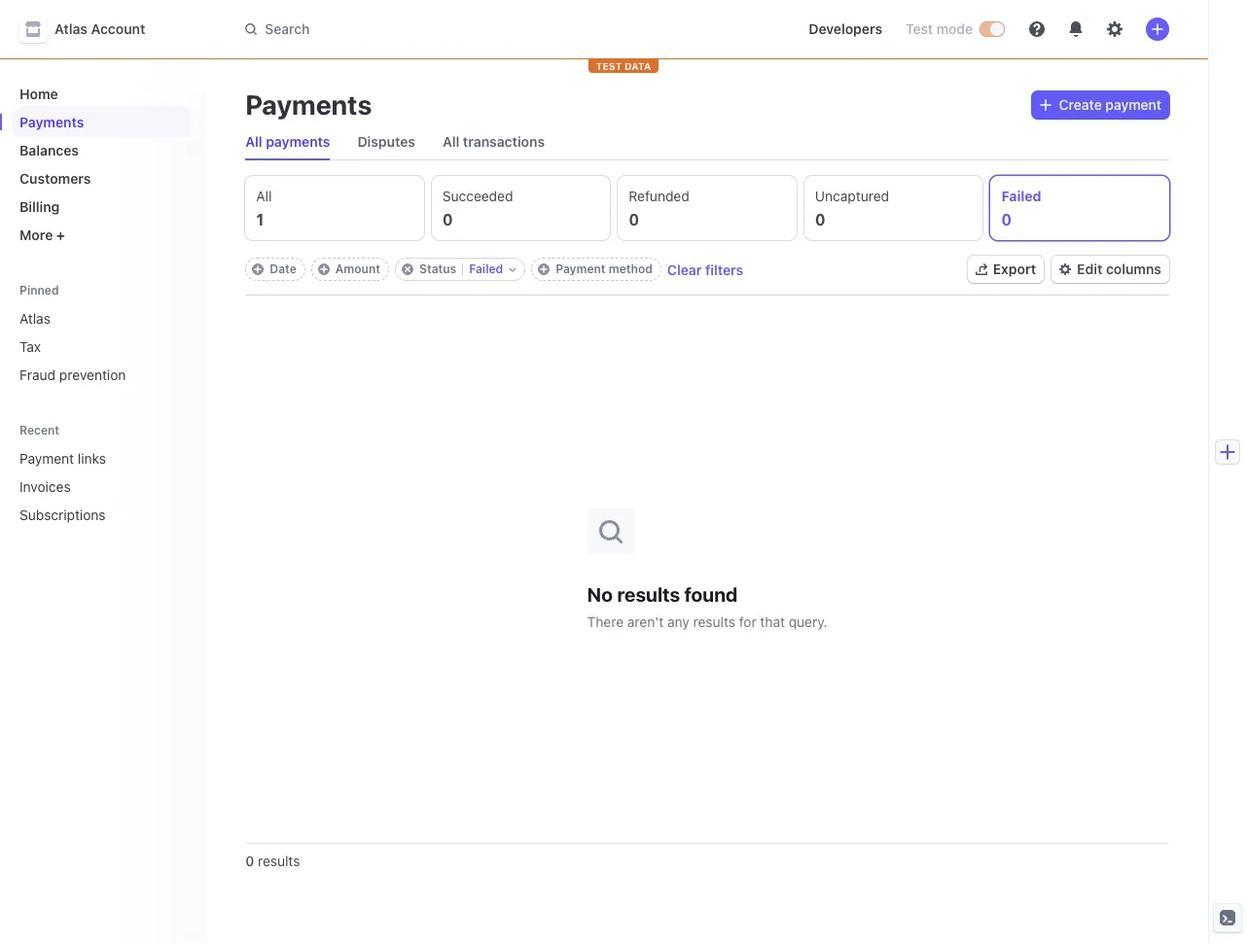 Task type: vqa. For each thing, say whether or not it's contained in the screenshot.
Home
yes



Task type: locate. For each thing, give the bounding box(es) containing it.
payment for payment links
[[19, 450, 74, 467]]

0 horizontal spatial payment
[[19, 450, 74, 467]]

refunded 0
[[629, 188, 690, 229]]

atlas down pinned
[[19, 310, 51, 327]]

clear
[[667, 261, 702, 278]]

developers link
[[801, 14, 890, 45]]

tab list
[[238, 125, 1169, 161], [245, 176, 1169, 240]]

atlas account
[[54, 20, 145, 37]]

1 horizontal spatial atlas
[[54, 20, 88, 37]]

uncaptured
[[815, 188, 889, 204]]

all for transactions
[[443, 133, 460, 150]]

0 vertical spatial atlas
[[54, 20, 88, 37]]

there
[[587, 613, 624, 630]]

0 vertical spatial failed
[[1002, 188, 1042, 204]]

export button
[[968, 256, 1044, 283]]

balances link
[[12, 134, 191, 166]]

subscriptions
[[19, 507, 106, 523]]

0 inside succeeded 0
[[443, 211, 453, 229]]

failed up export
[[1002, 188, 1042, 204]]

aren't
[[627, 613, 664, 630]]

all transactions
[[443, 133, 545, 150]]

atlas inside button
[[54, 20, 88, 37]]

add date image
[[252, 264, 264, 275]]

add amount image
[[318, 264, 330, 275]]

payment links link
[[12, 443, 164, 475]]

clear filters toolbar
[[245, 258, 743, 281]]

1 horizontal spatial payment
[[556, 262, 606, 276]]

payment inside clear filters 'toolbar'
[[556, 262, 606, 276]]

tab list up the clear filters 'button'
[[245, 176, 1169, 240]]

1 vertical spatial payment
[[19, 450, 74, 467]]

tax link
[[12, 331, 191, 363]]

payment
[[556, 262, 606, 276], [19, 450, 74, 467]]

0 horizontal spatial results
[[258, 853, 300, 870]]

0 inside failed 0
[[1002, 211, 1012, 229]]

data
[[625, 60, 651, 72]]

disputes
[[358, 133, 415, 150]]

payments up payments
[[245, 89, 372, 121]]

0 inside uncaptured 0
[[815, 211, 826, 229]]

0 horizontal spatial atlas
[[19, 310, 51, 327]]

any
[[667, 613, 690, 630]]

account
[[91, 20, 145, 37]]

test
[[906, 20, 933, 37]]

more
[[19, 227, 53, 243]]

0 horizontal spatial payments
[[19, 114, 84, 130]]

edit status image
[[509, 266, 517, 273]]

clear filters button
[[667, 261, 743, 278]]

that
[[760, 613, 785, 630]]

payments
[[245, 89, 372, 121], [19, 114, 84, 130]]

payment inside "link"
[[19, 450, 74, 467]]

pinned
[[19, 283, 59, 298]]

all transactions link
[[435, 128, 553, 156]]

failed left edit status icon
[[469, 262, 503, 276]]

mode
[[937, 20, 973, 37]]

1 vertical spatial tab list
[[245, 176, 1169, 240]]

all up 1 at left top
[[256, 188, 272, 204]]

0 vertical spatial results
[[617, 583, 680, 606]]

all
[[245, 133, 262, 150], [443, 133, 460, 150], [256, 188, 272, 204]]

atlas inside 'link'
[[19, 310, 51, 327]]

0 results
[[245, 853, 300, 870]]

payments link
[[12, 106, 191, 138]]

1 vertical spatial results
[[693, 613, 735, 630]]

found
[[684, 583, 738, 606]]

fraud prevention link
[[12, 359, 191, 391]]

home
[[19, 86, 58, 102]]

method
[[609, 262, 653, 276]]

results
[[617, 583, 680, 606], [693, 613, 735, 630], [258, 853, 300, 870]]

all 1
[[256, 188, 272, 229]]

payment up invoices
[[19, 450, 74, 467]]

2 horizontal spatial results
[[693, 613, 735, 630]]

payments up balances
[[19, 114, 84, 130]]

1 vertical spatial atlas
[[19, 310, 51, 327]]

transactions
[[463, 133, 545, 150]]

payment method
[[556, 262, 653, 276]]

fraud prevention
[[19, 367, 126, 383]]

svg image
[[1040, 99, 1051, 111]]

payment right add payment method 'image'
[[556, 262, 606, 276]]

atlas
[[54, 20, 88, 37], [19, 310, 51, 327]]

all for 1
[[256, 188, 272, 204]]

1 horizontal spatial failed
[[1002, 188, 1042, 204]]

0 inside refunded 0
[[629, 211, 639, 229]]

recent element
[[0, 443, 207, 531]]

2 vertical spatial results
[[258, 853, 300, 870]]

status
[[419, 262, 457, 276]]

date
[[270, 262, 297, 276]]

all payments
[[245, 133, 330, 150]]

all left payments
[[245, 133, 262, 150]]

tab list containing all payments
[[238, 125, 1169, 161]]

all left transactions
[[443, 133, 460, 150]]

failed inside clear filters 'toolbar'
[[469, 262, 503, 276]]

0 horizontal spatial failed
[[469, 262, 503, 276]]

failed inside "tab list"
[[1002, 188, 1042, 204]]

remove status image
[[402, 264, 413, 275]]

failed
[[1002, 188, 1042, 204], [469, 262, 503, 276]]

1 vertical spatial failed
[[469, 262, 503, 276]]

1 horizontal spatial results
[[617, 583, 680, 606]]

developers
[[809, 20, 882, 37]]

notifications image
[[1068, 21, 1084, 37]]

atlas left account
[[54, 20, 88, 37]]

edit
[[1077, 261, 1103, 277]]

create
[[1059, 96, 1102, 113]]

test
[[596, 60, 622, 72]]

0 vertical spatial payment
[[556, 262, 606, 276]]

recent navigation links element
[[0, 414, 207, 531]]

billing link
[[12, 191, 191, 223]]

customers link
[[12, 162, 191, 195]]

0 for uncaptured 0
[[815, 211, 826, 229]]

fraud
[[19, 367, 56, 383]]

0 vertical spatial tab list
[[238, 125, 1169, 161]]

0
[[443, 211, 453, 229], [629, 211, 639, 229], [815, 211, 826, 229], [1002, 211, 1012, 229], [245, 853, 254, 870]]

tab list up 'refunded'
[[238, 125, 1169, 161]]



Task type: describe. For each thing, give the bounding box(es) containing it.
subscriptions link
[[12, 499, 164, 531]]

failed for failed
[[469, 262, 503, 276]]

help image
[[1029, 21, 1045, 37]]

edit columns
[[1077, 261, 1162, 277]]

settings image
[[1107, 21, 1123, 37]]

0 for failed 0
[[1002, 211, 1012, 229]]

add payment method image
[[538, 264, 550, 275]]

atlas account button
[[19, 16, 165, 43]]

core navigation links element
[[12, 78, 191, 251]]

edit columns button
[[1052, 256, 1169, 283]]

balances
[[19, 142, 79, 159]]

no
[[587, 583, 613, 606]]

all for payments
[[245, 133, 262, 150]]

results for no
[[617, 583, 680, 606]]

payment links
[[19, 450, 106, 467]]

atlas for atlas account
[[54, 20, 88, 37]]

pinned element
[[12, 303, 191, 391]]

1
[[256, 211, 264, 229]]

disputes link
[[350, 128, 423, 156]]

0 for succeeded 0
[[443, 211, 453, 229]]

amount
[[335, 262, 380, 276]]

Search text field
[[234, 11, 778, 47]]

filters
[[705, 261, 743, 278]]

recent
[[19, 423, 59, 438]]

payments inside payments link
[[19, 114, 84, 130]]

succeeded 0
[[443, 188, 513, 229]]

0 for refunded 0
[[629, 211, 639, 229]]

failed 0
[[1002, 188, 1042, 229]]

no results found there aren't any results for that query.
[[587, 583, 828, 630]]

tax
[[19, 339, 41, 355]]

prevention
[[59, 367, 126, 383]]

all payments link
[[238, 128, 338, 156]]

clear filters
[[667, 261, 743, 278]]

refunded
[[629, 188, 690, 204]]

+
[[56, 227, 65, 243]]

home link
[[12, 78, 191, 110]]

query.
[[789, 613, 828, 630]]

succeeded
[[443, 188, 513, 204]]

pinned navigation links element
[[12, 274, 195, 391]]

export
[[993, 261, 1036, 277]]

failed for failed 0
[[1002, 188, 1042, 204]]

payment
[[1106, 96, 1162, 113]]

customers
[[19, 170, 91, 187]]

columns
[[1106, 261, 1162, 277]]

uncaptured 0
[[815, 188, 889, 229]]

invoices link
[[12, 471, 164, 503]]

invoices
[[19, 479, 71, 495]]

test data
[[596, 60, 651, 72]]

billing
[[19, 198, 60, 215]]

1 horizontal spatial payments
[[245, 89, 372, 121]]

links
[[78, 450, 106, 467]]

search
[[265, 20, 310, 37]]

payment for payment method
[[556, 262, 606, 276]]

for
[[739, 613, 757, 630]]

atlas link
[[12, 303, 191, 335]]

tab list containing 1
[[245, 176, 1169, 240]]

Search search field
[[234, 11, 778, 47]]

atlas for atlas
[[19, 310, 51, 327]]

payments
[[266, 133, 330, 150]]

results for 0
[[258, 853, 300, 870]]

create payment
[[1059, 96, 1162, 113]]

test mode
[[906, 20, 973, 37]]

create payment button
[[1032, 91, 1169, 119]]

more +
[[19, 227, 65, 243]]



